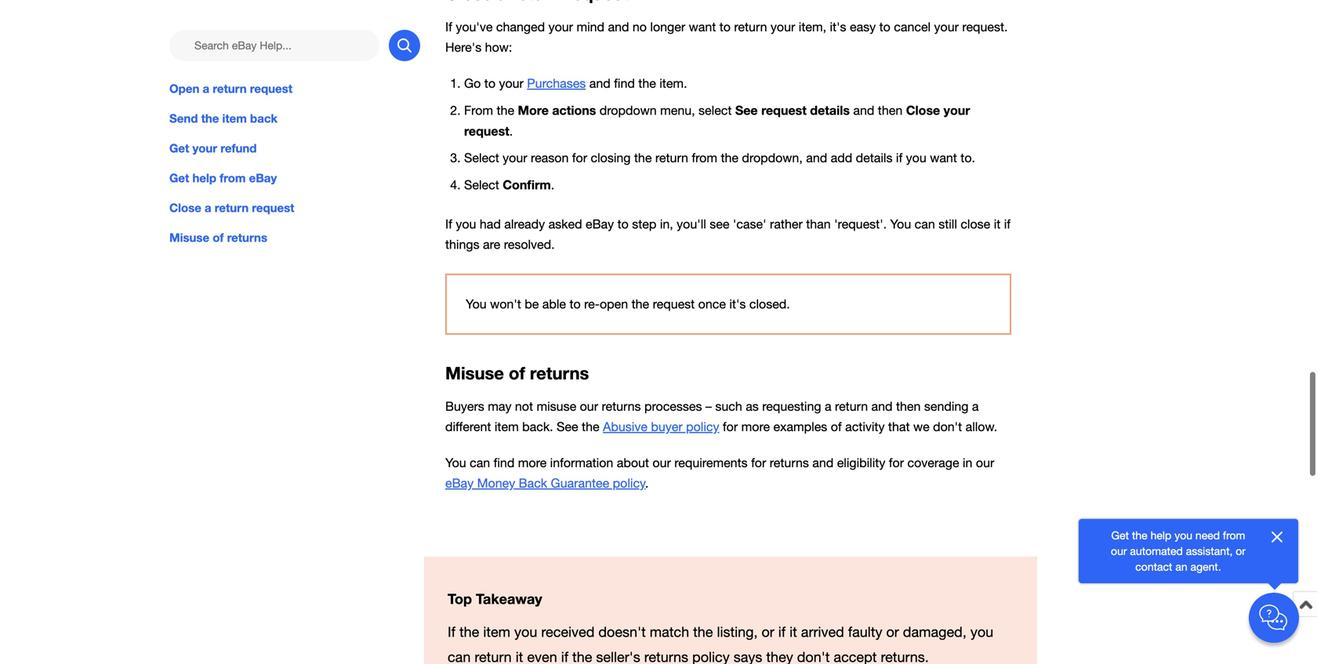 Task type: vqa. For each thing, say whether or not it's contained in the screenshot.
Eligibility
yes



Task type: describe. For each thing, give the bounding box(es) containing it.
return inside "buyers may not misuse our returns processes – such as requesting a return and then sending a different item back. see the"
[[835, 399, 868, 414]]

a right open
[[203, 82, 209, 96]]

get help from ebay
[[169, 171, 277, 185]]

and inside if you've changed your mind and no longer want to return your item, it's easy to cancel your request. here's how:
[[608, 19, 629, 34]]

item,
[[799, 19, 826, 34]]

are
[[483, 237, 500, 252]]

mind
[[577, 19, 605, 34]]

the right send
[[201, 111, 219, 125]]

if you've changed your mind and no longer want to return your item, it's easy to cancel your request. here's how:
[[445, 19, 1008, 54]]

such
[[715, 399, 742, 414]]

1 vertical spatial misuse of returns
[[445, 363, 589, 384]]

1 horizontal spatial or
[[886, 624, 899, 640]]

your inside close your request
[[944, 103, 970, 118]]

and inside you can find more information about our requirements for returns and eligibility for coverage in our ebay money back guarantee policy .
[[812, 456, 834, 470]]

for right requirements
[[751, 456, 766, 470]]

get help from ebay link
[[169, 169, 420, 187]]

arrived
[[801, 624, 844, 640]]

you for you can find more information about our requirements for returns and eligibility for coverage in our ebay money back guarantee policy .
[[445, 456, 466, 470]]

want inside if you've changed your mind and no longer want to return your item, it's easy to cancel your request. here's how:
[[689, 19, 716, 34]]

policy inside you can find more information about our requirements for returns and eligibility for coverage in our ebay money back guarantee policy .
[[613, 476, 646, 491]]

faulty
[[848, 624, 882, 640]]

the right closing
[[634, 150, 652, 165]]

the down close your request
[[721, 150, 739, 165]]

says
[[734, 649, 762, 664]]

about
[[617, 456, 649, 470]]

for down such
[[723, 419, 738, 434]]

doesn't
[[599, 624, 646, 640]]

in
[[963, 456, 973, 470]]

close a return request link
[[169, 199, 420, 217]]

0 vertical spatial details
[[810, 103, 850, 118]]

confirm
[[503, 177, 551, 192]]

asked
[[548, 217, 582, 231]]

you won't be able to re-open the request once it's closed.
[[466, 297, 790, 311]]

different
[[445, 419, 491, 434]]

eligibility
[[837, 456, 885, 470]]

'request'.
[[834, 217, 887, 231]]

it for damaged,
[[516, 649, 523, 664]]

can inside you can find more information about our requirements for returns and eligibility for coverage in our ebay money back guarantee policy .
[[470, 456, 490, 470]]

and inside 'from the more actions dropdown menu, select see request details and then'
[[853, 103, 874, 118]]

get for get your refund
[[169, 141, 189, 155]]

if you had already asked ebay to step in, you'll see 'case' rather than 'request'. you can still close it if things are resolved.
[[445, 217, 1011, 252]]

go
[[464, 76, 481, 90]]

you can find more information about our requirements for returns and eligibility for coverage in our ebay money back guarantee policy .
[[445, 456, 994, 491]]

. inside you can find more information about our requirements for returns and eligibility for coverage in our ebay money back guarantee policy .
[[646, 476, 649, 491]]

automated
[[1130, 545, 1183, 557]]

help inside get the help you need from our automated assistant, or contact an agent.
[[1151, 529, 1172, 542]]

back.
[[522, 419, 553, 434]]

if for if you had already asked ebay to step in, you'll see 'case' rather than 'request'. you can still close it if things are resolved.
[[445, 217, 452, 231]]

don't inside if the item you received doesn't match the listing, or if it arrived faulty or damaged, you can return it even if the seller's returns policy says they don't accept returns.
[[797, 649, 830, 664]]

still
[[939, 217, 957, 231]]

select your reason for closing the return from the dropdown, and add details if you want to.
[[464, 150, 975, 165]]

coverage
[[907, 456, 959, 470]]

match
[[650, 624, 689, 640]]

your left item,
[[771, 19, 795, 34]]

send
[[169, 111, 198, 125]]

from inside get the help you need from our automated assistant, or contact an agent.
[[1223, 529, 1245, 542]]

item for back
[[222, 111, 247, 125]]

close for your
[[906, 103, 940, 118]]

or for assistant,
[[1236, 545, 1246, 557]]

the right open
[[632, 297, 649, 311]]

ebay inside you can find more information about our requirements for returns and eligibility for coverage in our ebay money back guarantee policy .
[[445, 476, 474, 491]]

a up allow.
[[972, 399, 979, 414]]

0 vertical spatial more
[[741, 419, 770, 434]]

1 vertical spatial it's
[[729, 297, 746, 311]]

cancel
[[894, 19, 931, 34]]

able
[[542, 297, 566, 311]]

open
[[600, 297, 628, 311]]

0 horizontal spatial misuse
[[169, 231, 209, 245]]

easy
[[850, 19, 876, 34]]

misuse of returns link
[[169, 229, 420, 246]]

our inside get the help you need from our automated assistant, or contact an agent.
[[1111, 545, 1127, 557]]

actions
[[552, 103, 596, 118]]

our right the about
[[653, 456, 671, 470]]

0 horizontal spatial .
[[509, 124, 513, 138]]

requirements
[[674, 456, 748, 470]]

then inside "buyers may not misuse our returns processes – such as requesting a return and then sending a different item back. see the"
[[896, 399, 921, 414]]

closing
[[591, 150, 631, 165]]

1 vertical spatial it
[[790, 624, 797, 640]]

activity
[[845, 419, 885, 434]]

open a return request
[[169, 82, 292, 96]]

you inside the if you had already asked ebay to step in, you'll see 'case' rather than 'request'. you can still close it if things are resolved.
[[456, 217, 476, 231]]

to right easy
[[879, 19, 891, 34]]

you right damaged,
[[970, 624, 993, 640]]

add
[[831, 150, 852, 165]]

send the item back
[[169, 111, 278, 125]]

get for get help from ebay
[[169, 171, 189, 185]]

select confirm .
[[464, 177, 555, 192]]

not
[[515, 399, 533, 414]]

you left to.
[[906, 150, 927, 165]]

find inside you can find more information about our requirements for returns and eligibility for coverage in our ebay money back guarantee policy .
[[494, 456, 515, 470]]

1 horizontal spatial want
[[930, 150, 957, 165]]

1 horizontal spatial see
[[735, 103, 758, 118]]

contact
[[1135, 560, 1172, 573]]

item.
[[660, 76, 687, 90]]

and inside "buyers may not misuse our returns processes – such as requesting a return and then sending a different item back. see the"
[[871, 399, 893, 414]]

seller's
[[596, 649, 640, 664]]

step
[[632, 217, 657, 231]]

examples
[[773, 419, 827, 434]]

return down menu,
[[655, 150, 688, 165]]

select for confirm
[[464, 178, 499, 192]]

from the more actions dropdown menu, select see request details and then
[[464, 103, 906, 118]]

–
[[706, 399, 712, 414]]

request inside close your request
[[464, 123, 509, 138]]

item for you
[[483, 624, 510, 640]]

buyer
[[651, 419, 683, 434]]

returns up the misuse
[[530, 363, 589, 384]]

1 vertical spatial misuse
[[445, 363, 504, 384]]

purchases link
[[527, 76, 586, 90]]

if right add
[[896, 150, 903, 165]]

refund
[[221, 141, 257, 155]]

2 horizontal spatial of
[[831, 419, 842, 434]]

agent.
[[1191, 560, 1221, 573]]

back
[[250, 111, 278, 125]]

damaged,
[[903, 624, 967, 640]]

return inside if you've changed your mind and no longer want to return your item, it's easy to cancel your request. here's how:
[[734, 19, 767, 34]]

for right eligibility
[[889, 456, 904, 470]]

you for you won't be able to re-open the request once it's closed.
[[466, 297, 487, 311]]

Search eBay Help... text field
[[169, 30, 379, 61]]

no
[[633, 19, 647, 34]]

1 vertical spatial details
[[856, 150, 893, 165]]

need
[[1196, 529, 1220, 542]]

send the item back link
[[169, 110, 420, 127]]

top
[[448, 590, 472, 607]]

your inside "get your refund" link
[[192, 141, 217, 155]]

close for a
[[169, 201, 201, 215]]

your left mind
[[548, 19, 573, 34]]

re-
[[584, 297, 600, 311]]

buyers may not misuse our returns processes – such as requesting a return and then sending a different item back. see the
[[445, 399, 979, 434]]

returns inside you can find more information about our requirements for returns and eligibility for coverage in our ebay money back guarantee policy .
[[770, 456, 809, 470]]

allow.
[[966, 419, 997, 434]]

request left once
[[653, 297, 695, 311]]

more inside you can find more information about our requirements for returns and eligibility for coverage in our ebay money back guarantee policy .
[[518, 456, 547, 470]]

if for if you've changed your mind and no longer want to return your item, it's easy to cancel your request. here's how:
[[445, 19, 452, 34]]



Task type: locate. For each thing, give the bounding box(es) containing it.
of left activity
[[831, 419, 842, 434]]

1 horizontal spatial of
[[509, 363, 525, 384]]

or for listing,
[[762, 624, 774, 640]]

as
[[746, 399, 759, 414]]

it inside the if you had already asked ebay to step in, you'll see 'case' rather than 'request'. you can still close it if things are resolved.
[[994, 217, 1001, 231]]

if the item you received doesn't match the listing, or if it arrived faulty or damaged, you can return it even if the seller's returns policy says they don't accept returns.
[[448, 624, 993, 664]]

the up automated
[[1132, 529, 1148, 542]]

0 horizontal spatial details
[[810, 103, 850, 118]]

money
[[477, 476, 515, 491]]

information
[[550, 456, 613, 470]]

item down may
[[495, 419, 519, 434]]

to right longer
[[720, 19, 731, 34]]

find
[[614, 76, 635, 90], [494, 456, 515, 470]]

0 vertical spatial close
[[906, 103, 940, 118]]

we
[[913, 419, 930, 434]]

0 horizontal spatial find
[[494, 456, 515, 470]]

1 horizontal spatial ebay
[[445, 476, 474, 491]]

ebay right asked
[[586, 217, 614, 231]]

get your refund link
[[169, 140, 420, 157]]

you left won't
[[466, 297, 487, 311]]

won't
[[490, 297, 521, 311]]

0 horizontal spatial of
[[213, 231, 224, 245]]

if
[[896, 150, 903, 165], [1004, 217, 1011, 231], [778, 624, 786, 640], [561, 649, 568, 664]]

if up 'things'
[[445, 217, 452, 231]]

you up the even
[[514, 624, 537, 640]]

1 horizontal spatial close
[[906, 103, 940, 118]]

if down 'top'
[[448, 624, 456, 640]]

0 vertical spatial it's
[[830, 19, 846, 34]]

2 vertical spatial from
[[1223, 529, 1245, 542]]

details right add
[[856, 150, 893, 165]]

can
[[915, 217, 935, 231], [470, 456, 490, 470], [448, 649, 471, 664]]

it left the even
[[516, 649, 523, 664]]

returns up abusive
[[602, 399, 641, 414]]

listing,
[[717, 624, 758, 640]]

return left item,
[[734, 19, 767, 34]]

even
[[527, 649, 557, 664]]

1 select from the top
[[464, 150, 499, 165]]

0 vertical spatial ebay
[[249, 171, 277, 185]]

0 vertical spatial if
[[445, 19, 452, 34]]

policy down –
[[686, 419, 719, 434]]

0 vertical spatial of
[[213, 231, 224, 245]]

more
[[518, 103, 549, 118]]

the down received
[[572, 649, 592, 664]]

of down close a return request
[[213, 231, 224, 245]]

then inside 'from the more actions dropdown menu, select see request details and then'
[[878, 103, 903, 118]]

misuse of returns
[[169, 231, 267, 245], [445, 363, 589, 384]]

1 vertical spatial can
[[470, 456, 490, 470]]

or right the assistant,
[[1236, 545, 1246, 557]]

go to your purchases and find the item.
[[464, 76, 687, 90]]

1 vertical spatial find
[[494, 456, 515, 470]]

0 horizontal spatial don't
[[797, 649, 830, 664]]

once
[[698, 297, 726, 311]]

0 vertical spatial then
[[878, 103, 903, 118]]

details
[[810, 103, 850, 118], [856, 150, 893, 165]]

or up returns.
[[886, 624, 899, 640]]

0 horizontal spatial ebay
[[249, 171, 277, 185]]

0 horizontal spatial want
[[689, 19, 716, 34]]

1 horizontal spatial .
[[551, 178, 555, 192]]

longer
[[650, 19, 685, 34]]

0 horizontal spatial misuse of returns
[[169, 231, 267, 245]]

0 horizontal spatial see
[[557, 419, 578, 434]]

get inside "get your refund" link
[[169, 141, 189, 155]]

if inside if you've changed your mind and no longer want to return your item, it's easy to cancel your request. here's how:
[[445, 19, 452, 34]]

0 vertical spatial want
[[689, 19, 716, 34]]

your up select confirm .
[[503, 150, 527, 165]]

you left need
[[1175, 529, 1193, 542]]

0 horizontal spatial or
[[762, 624, 774, 640]]

1 horizontal spatial more
[[741, 419, 770, 434]]

1 vertical spatial item
[[495, 419, 519, 434]]

get inside get help from ebay link
[[169, 171, 189, 185]]

get your refund
[[169, 141, 257, 155]]

2 horizontal spatial ebay
[[586, 217, 614, 231]]

to
[[720, 19, 731, 34], [879, 19, 891, 34], [484, 76, 496, 90], [617, 217, 629, 231], [570, 297, 581, 311]]

1 horizontal spatial misuse of returns
[[445, 363, 589, 384]]

abusive
[[603, 419, 648, 434]]

policy
[[686, 419, 719, 434], [613, 476, 646, 491], [692, 649, 730, 664]]

1 vertical spatial want
[[930, 150, 957, 165]]

1 vertical spatial .
[[551, 178, 555, 192]]

you inside get the help you need from our automated assistant, or contact an agent.
[[1175, 529, 1193, 542]]

. down reason on the left of the page
[[551, 178, 555, 192]]

reason
[[531, 150, 569, 165]]

see right select
[[735, 103, 758, 118]]

you up 'things'
[[456, 217, 476, 231]]

or inside get the help you need from our automated assistant, or contact an agent.
[[1236, 545, 1246, 557]]

1 horizontal spatial don't
[[933, 419, 962, 434]]

abusive buyer policy for more examples of activity that we don't allow.
[[603, 419, 997, 434]]

0 horizontal spatial close
[[169, 201, 201, 215]]

0 vertical spatial misuse
[[169, 231, 209, 245]]

of
[[213, 231, 224, 245], [509, 363, 525, 384], [831, 419, 842, 434]]

it
[[994, 217, 1001, 231], [790, 624, 797, 640], [516, 649, 523, 664]]

1 horizontal spatial misuse
[[445, 363, 504, 384]]

from down close your request
[[692, 150, 717, 165]]

get inside get the help you need from our automated assistant, or contact an agent.
[[1111, 529, 1129, 542]]

from right need
[[1223, 529, 1245, 542]]

close
[[906, 103, 940, 118], [169, 201, 201, 215]]

2 vertical spatial can
[[448, 649, 471, 664]]

your up to.
[[944, 103, 970, 118]]

details up add
[[810, 103, 850, 118]]

your up more
[[499, 76, 524, 90]]

1 horizontal spatial help
[[1151, 529, 1172, 542]]

1 vertical spatial help
[[1151, 529, 1172, 542]]

help down the get your refund
[[192, 171, 216, 185]]

1 horizontal spatial details
[[856, 150, 893, 165]]

misuse of returns up not
[[445, 363, 589, 384]]

you inside the if you had already asked ebay to step in, you'll see 'case' rather than 'request'. you can still close it if things are resolved.
[[890, 217, 911, 231]]

if up they
[[778, 624, 786, 640]]

2 vertical spatial item
[[483, 624, 510, 640]]

here's
[[445, 40, 482, 54]]

0 vertical spatial it
[[994, 217, 1001, 231]]

close inside close your request
[[906, 103, 940, 118]]

see
[[710, 217, 729, 231]]

2 horizontal spatial it
[[994, 217, 1001, 231]]

get for get the help you need from our automated assistant, or contact an agent.
[[1111, 529, 1129, 542]]

1 horizontal spatial it
[[790, 624, 797, 640]]

an
[[1176, 560, 1188, 573]]

the left abusive
[[582, 419, 599, 434]]

the inside "buyers may not misuse our returns processes – such as requesting a return and then sending a different item back. see the"
[[582, 419, 599, 434]]

it's right once
[[729, 297, 746, 311]]

2 vertical spatial if
[[448, 624, 456, 640]]

0 horizontal spatial more
[[518, 456, 547, 470]]

2 vertical spatial you
[[445, 456, 466, 470]]

the inside 'from the more actions dropdown menu, select see request details and then'
[[497, 103, 514, 118]]

return up activity
[[835, 399, 868, 414]]

1 vertical spatial of
[[509, 363, 525, 384]]

0 horizontal spatial from
[[220, 171, 246, 185]]

how:
[[485, 40, 512, 54]]

item inside if the item you received doesn't match the listing, or if it arrived faulty or damaged, you can return it even if the seller's returns policy says they don't accept returns.
[[483, 624, 510, 640]]

request up back
[[250, 82, 292, 96]]

0 vertical spatial misuse of returns
[[169, 231, 267, 245]]

0 vertical spatial from
[[692, 150, 717, 165]]

1 vertical spatial ebay
[[586, 217, 614, 231]]

open
[[169, 82, 199, 96]]

in,
[[660, 217, 673, 231]]

if right the even
[[561, 649, 568, 664]]

our right the misuse
[[580, 399, 598, 414]]

get the help you need from our automated assistant, or contact an agent.
[[1111, 529, 1246, 573]]

policy inside if the item you received doesn't match the listing, or if it arrived faulty or damaged, you can return it even if the seller's returns policy says they don't accept returns.
[[692, 649, 730, 664]]

1 vertical spatial don't
[[797, 649, 830, 664]]

help
[[192, 171, 216, 185], [1151, 529, 1172, 542]]

find up money
[[494, 456, 515, 470]]

be
[[525, 297, 539, 311]]

from up close a return request
[[220, 171, 246, 185]]

see inside "buyers may not misuse our returns processes – such as requesting a return and then sending a different item back. see the"
[[557, 419, 578, 434]]

0 horizontal spatial it's
[[729, 297, 746, 311]]

it's
[[830, 19, 846, 34], [729, 297, 746, 311]]

0 vertical spatial help
[[192, 171, 216, 185]]

1 vertical spatial close
[[169, 201, 201, 215]]

it for you
[[994, 217, 1001, 231]]

2 vertical spatial it
[[516, 649, 523, 664]]

the inside get the help you need from our automated assistant, or contact an agent.
[[1132, 529, 1148, 542]]

0 vertical spatial you
[[890, 217, 911, 231]]

to left the re-
[[570, 297, 581, 311]]

. inside select confirm .
[[551, 178, 555, 192]]

find up dropdown on the top
[[614, 76, 635, 90]]

0 vertical spatial get
[[169, 141, 189, 155]]

return up send the item back
[[213, 82, 247, 96]]

your
[[548, 19, 573, 34], [771, 19, 795, 34], [934, 19, 959, 34], [499, 76, 524, 90], [944, 103, 970, 118], [192, 141, 217, 155], [503, 150, 527, 165]]

select inside select confirm .
[[464, 178, 499, 192]]

to inside the if you had already asked ebay to step in, you'll see 'case' rather than 'request'. you can still close it if things are resolved.
[[617, 217, 629, 231]]

2 horizontal spatial or
[[1236, 545, 1246, 557]]

changed
[[496, 19, 545, 34]]

to right go
[[484, 76, 496, 90]]

return
[[734, 19, 767, 34], [213, 82, 247, 96], [655, 150, 688, 165], [215, 201, 249, 215], [835, 399, 868, 414], [475, 649, 512, 664]]

rather
[[770, 217, 803, 231]]

you inside you can find more information about our requirements for returns and eligibility for coverage in our ebay money back guarantee policy .
[[445, 456, 466, 470]]

1 horizontal spatial find
[[614, 76, 635, 90]]

return inside if the item you received doesn't match the listing, or if it arrived faulty or damaged, you can return it even if the seller's returns policy says they don't accept returns.
[[475, 649, 512, 664]]

don't down arrived
[[797, 649, 830, 664]]

our right in
[[976, 456, 994, 470]]

accept
[[834, 649, 877, 664]]

1 vertical spatial if
[[445, 217, 452, 231]]

returns inside if the item you received doesn't match the listing, or if it arrived faulty or damaged, you can return it even if the seller's returns policy says they don't accept returns.
[[644, 649, 688, 664]]

the left item.
[[638, 76, 656, 90]]

if inside the if you had already asked ebay to step in, you'll see 'case' rather than 'request'. you can still close it if things are resolved.
[[1004, 217, 1011, 231]]

it's inside if you've changed your mind and no longer want to return your item, it's easy to cancel your request. here's how:
[[830, 19, 846, 34]]

1 vertical spatial then
[[896, 399, 921, 414]]

0 vertical spatial see
[[735, 103, 758, 118]]

ebay left money
[[445, 476, 474, 491]]

request down get help from ebay link
[[252, 201, 294, 215]]

requesting
[[762, 399, 821, 414]]

more
[[741, 419, 770, 434], [518, 456, 547, 470]]

your left "refund" on the top left of the page
[[192, 141, 217, 155]]

open a return request link
[[169, 80, 420, 97]]

return down get help from ebay
[[215, 201, 249, 215]]

you'll
[[677, 217, 706, 231]]

dropdown
[[600, 103, 657, 118]]

return left the even
[[475, 649, 512, 664]]

1 vertical spatial see
[[557, 419, 578, 434]]

misuse up buyers
[[445, 363, 504, 384]]

item
[[222, 111, 247, 125], [495, 419, 519, 434], [483, 624, 510, 640]]

or up they
[[762, 624, 774, 640]]

ebay money back guarantee policy link
[[445, 476, 646, 491]]

top takeaway
[[448, 590, 542, 607]]

2 vertical spatial policy
[[692, 649, 730, 664]]

the right from at left top
[[497, 103, 514, 118]]

2 vertical spatial ebay
[[445, 476, 474, 491]]

you right "'request'."
[[890, 217, 911, 231]]

a up examples
[[825, 399, 832, 414]]

back
[[519, 476, 547, 491]]

sending
[[924, 399, 969, 414]]

1 horizontal spatial it's
[[830, 19, 846, 34]]

2 horizontal spatial from
[[1223, 529, 1245, 542]]

item down top takeaway
[[483, 624, 510, 640]]

returns down close a return request
[[227, 231, 267, 245]]

2 horizontal spatial .
[[646, 476, 649, 491]]

policy down the about
[[613, 476, 646, 491]]

the right the match
[[693, 624, 713, 640]]

it's left easy
[[830, 19, 846, 34]]

policy down the listing,
[[692, 649, 730, 664]]

misuse of returns inside misuse of returns link
[[169, 231, 267, 245]]

guarantee
[[551, 476, 609, 491]]

if inside if the item you received doesn't match the listing, or if it arrived faulty or damaged, you can return it even if the seller's returns policy says they don't accept returns.
[[448, 624, 456, 640]]

. down the about
[[646, 476, 649, 491]]

can inside if the item you received doesn't match the listing, or if it arrived faulty or damaged, you can return it even if the seller's returns policy says they don't accept returns.
[[448, 649, 471, 664]]

if for if the item you received doesn't match the listing, or if it arrived faulty or damaged, you can return it even if the seller's returns policy says they don't accept returns.
[[448, 624, 456, 640]]

2 vertical spatial get
[[1111, 529, 1129, 542]]

assistant,
[[1186, 545, 1233, 557]]

1 vertical spatial get
[[169, 171, 189, 185]]

misuse of returns down close a return request
[[169, 231, 267, 245]]

returns down the match
[[644, 649, 688, 664]]

0 horizontal spatial it
[[516, 649, 523, 664]]

takeaway
[[476, 590, 542, 607]]

to left step
[[617, 217, 629, 231]]

may
[[488, 399, 512, 414]]

misuse down close a return request
[[169, 231, 209, 245]]

ebay inside the if you had already asked ebay to step in, you'll see 'case' rather than 'request'. you can still close it if things are resolved.
[[586, 217, 614, 231]]

from
[[692, 150, 717, 165], [220, 171, 246, 185], [1223, 529, 1245, 542]]

help up automated
[[1151, 529, 1172, 542]]

2 vertical spatial of
[[831, 419, 842, 434]]

resolved.
[[504, 237, 555, 252]]

help inside get help from ebay link
[[192, 171, 216, 185]]

request up dropdown,
[[761, 103, 807, 118]]

returns inside "buyers may not misuse our returns processes – such as requesting a return and then sending a different item back. see the"
[[602, 399, 641, 414]]

if inside the if you had already asked ebay to step in, you'll see 'case' rather than 'request'. you can still close it if things are resolved.
[[445, 217, 452, 231]]

returns down abusive buyer policy for more examples of activity that we don't allow.
[[770, 456, 809, 470]]

want right longer
[[689, 19, 716, 34]]

select up select confirm .
[[464, 150, 499, 165]]

than
[[806, 217, 831, 231]]

misuse
[[537, 399, 576, 414]]

1 vertical spatial select
[[464, 178, 499, 192]]

the down 'top'
[[459, 624, 479, 640]]

don't down sending
[[933, 419, 962, 434]]

request.
[[962, 19, 1008, 34]]

or
[[1236, 545, 1246, 557], [762, 624, 774, 640], [886, 624, 899, 640]]

1 vertical spatial policy
[[613, 476, 646, 491]]

our inside "buyers may not misuse our returns processes – such as requesting a return and then sending a different item back. see the"
[[580, 399, 598, 414]]

abusive buyer policy link
[[603, 419, 719, 434]]

0 vertical spatial item
[[222, 111, 247, 125]]

more up back
[[518, 456, 547, 470]]

0 horizontal spatial help
[[192, 171, 216, 185]]

to.
[[961, 150, 975, 165]]

0 vertical spatial find
[[614, 76, 635, 90]]

if up here's at the top left
[[445, 19, 452, 34]]

close
[[961, 217, 990, 231]]

. up select confirm .
[[509, 124, 513, 138]]

it right close
[[994, 217, 1001, 231]]

2 select from the top
[[464, 178, 499, 192]]

ebay down "refund" on the top left of the page
[[249, 171, 277, 185]]

can left still
[[915, 217, 935, 231]]

want
[[689, 19, 716, 34], [930, 150, 957, 165]]

1 horizontal spatial from
[[692, 150, 717, 165]]

for right reason on the left of the page
[[572, 150, 587, 165]]

select for your
[[464, 150, 499, 165]]

'case'
[[733, 217, 766, 231]]

1 vertical spatial from
[[220, 171, 246, 185]]

get the help you need from our automated assistant, or contact an agent. tooltip
[[1104, 528, 1253, 575]]

more down as
[[741, 419, 770, 434]]

0 vertical spatial policy
[[686, 419, 719, 434]]

see down the misuse
[[557, 419, 578, 434]]

0 vertical spatial don't
[[933, 419, 962, 434]]

received
[[541, 624, 595, 640]]

0 vertical spatial select
[[464, 150, 499, 165]]

1 vertical spatial more
[[518, 456, 547, 470]]

0 vertical spatial .
[[509, 124, 513, 138]]

a down get help from ebay
[[205, 201, 211, 215]]

you down different
[[445, 456, 466, 470]]

item left back
[[222, 111, 247, 125]]

your right cancel
[[934, 19, 959, 34]]

2 vertical spatial .
[[646, 476, 649, 491]]

0 vertical spatial can
[[915, 217, 935, 231]]

things
[[445, 237, 479, 252]]

then
[[878, 103, 903, 118], [896, 399, 921, 414]]

can inside the if you had already asked ebay to step in, you'll see 'case' rather than 'request'. you can still close it if things are resolved.
[[915, 217, 935, 231]]

item inside "buyers may not misuse our returns processes – such as requesting a return and then sending a different item back. see the"
[[495, 419, 519, 434]]

you've
[[456, 19, 493, 34]]

1 vertical spatial you
[[466, 297, 487, 311]]

returns.
[[881, 649, 929, 664]]



